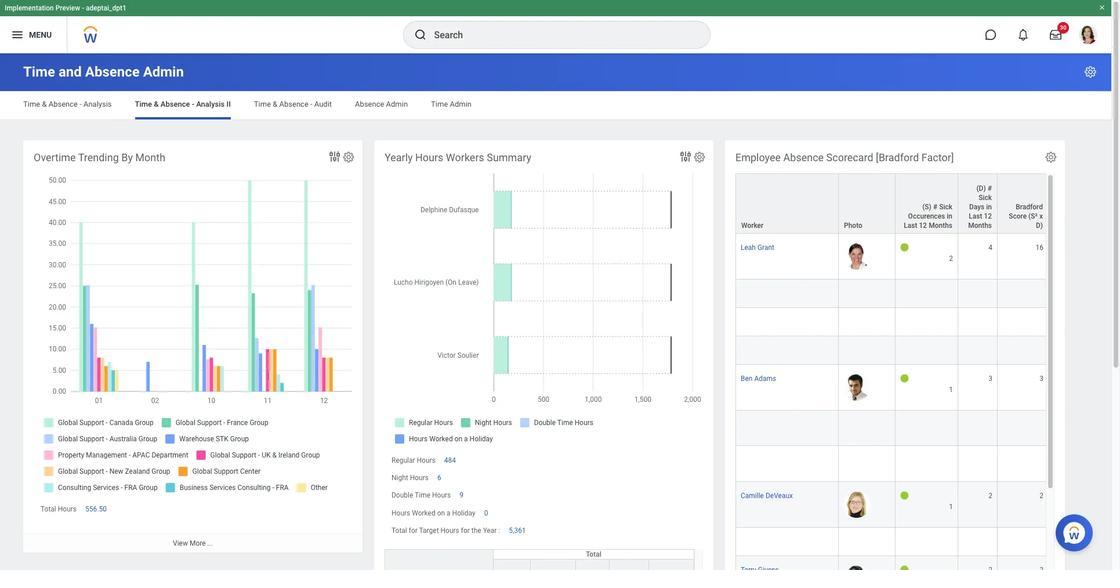 Task type: locate. For each thing, give the bounding box(es) containing it.
leah grant link
[[741, 242, 775, 252]]

0 vertical spatial sick
[[979, 194, 993, 202]]

last inside (d) # sick days in last 12 months
[[970, 213, 983, 221]]

time for time & absence - analysis
[[23, 100, 40, 109]]

0 vertical spatial 1
[[950, 386, 954, 394]]

camille deveaux
[[741, 492, 794, 500]]

& up overtime
[[42, 100, 47, 109]]

row containing (d) # sick days in last 12 months
[[736, 174, 1121, 235]]

months inside (s) # sick occurences in last 12 months
[[929, 222, 953, 230]]

total row
[[385, 550, 695, 571]]

# for (d)
[[988, 185, 993, 193]]

2 horizontal spatial &
[[273, 100, 278, 109]]

occurences
[[909, 213, 946, 221]]

tab list
[[12, 92, 1101, 120]]

0 horizontal spatial months
[[929, 222, 953, 230]]

analysis left ii
[[196, 100, 225, 109]]

0 horizontal spatial 12
[[920, 222, 928, 230]]

1 vertical spatial total
[[392, 527, 407, 535]]

absence left ii
[[161, 100, 190, 109]]

1 horizontal spatial for
[[461, 527, 470, 535]]

sick down the (d)
[[979, 194, 993, 202]]

adams
[[755, 375, 777, 383]]

# right (s)
[[934, 203, 938, 211]]

menu button
[[0, 16, 67, 53]]

2 vertical spatial total
[[586, 551, 602, 559]]

configure overtime trending by month image
[[342, 151, 355, 164]]

0 horizontal spatial configure and view chart data image
[[328, 150, 342, 164]]

0 horizontal spatial for
[[409, 527, 418, 535]]

ii
[[227, 100, 231, 109]]

1 vertical spatial last
[[905, 222, 918, 230]]

absence right "employee"
[[784, 152, 824, 164]]

1 horizontal spatial last
[[970, 213, 983, 221]]

#
[[988, 185, 993, 193], [934, 203, 938, 211]]

2 configure and view chart data image from the left
[[679, 150, 693, 164]]

# inside (d) # sick days in last 12 months
[[988, 185, 993, 193]]

# inside (s) # sick occurences in last 12 months
[[934, 203, 938, 211]]

1 vertical spatial 1
[[950, 503, 954, 511]]

in
[[987, 203, 993, 211], [948, 213, 953, 221]]

admin for time admin
[[450, 100, 472, 109]]

2 analysis from the left
[[196, 100, 225, 109]]

&
[[42, 100, 47, 109], [154, 100, 159, 109], [273, 100, 278, 109]]

ben adams
[[741, 375, 777, 383]]

time inside yearly hours workers summary element
[[415, 492, 431, 500]]

1 vertical spatial in
[[948, 213, 953, 221]]

configure and view chart data image inside yearly hours workers summary element
[[679, 150, 693, 164]]

12 for days
[[985, 213, 993, 221]]

12 down days
[[985, 213, 993, 221]]

& up month at the left top
[[154, 100, 159, 109]]

0 vertical spatial last
[[970, 213, 983, 221]]

1 horizontal spatial total
[[392, 527, 407, 535]]

(s)
[[923, 203, 932, 211]]

configure and view chart data image inside 'overtime trending by month' element
[[328, 150, 342, 164]]

2 1 from the top
[[950, 503, 954, 511]]

3 & from the left
[[273, 100, 278, 109]]

time for time and absence admin
[[23, 64, 55, 80]]

1 horizontal spatial sick
[[979, 194, 993, 202]]

& right ii
[[273, 100, 278, 109]]

tab list containing time & absence - analysis
[[12, 92, 1101, 120]]

leah
[[741, 244, 756, 252]]

year
[[483, 527, 497, 535]]

0 horizontal spatial total
[[41, 506, 56, 514]]

last for days
[[970, 213, 983, 221]]

absence admin
[[355, 100, 408, 109]]

1 horizontal spatial #
[[988, 185, 993, 193]]

yearly hours workers summary element
[[374, 140, 714, 571]]

hours
[[416, 152, 444, 164], [417, 457, 436, 465], [410, 474, 429, 483], [432, 492, 451, 500], [58, 506, 77, 514], [392, 509, 411, 518], [441, 527, 460, 535]]

months down days
[[969, 222, 993, 230]]

0 vertical spatial total
[[41, 506, 56, 514]]

admin up the time & absence - analysis ii
[[143, 64, 184, 80]]

1 vertical spatial #
[[934, 203, 938, 211]]

months
[[929, 222, 953, 230], [969, 222, 993, 230]]

last inside (s) # sick occurences in last 12 months
[[905, 222, 918, 230]]

justify image
[[10, 28, 24, 42]]

1
[[950, 386, 954, 394], [950, 503, 954, 511]]

time for time admin
[[431, 100, 448, 109]]

sick right (s)
[[940, 203, 953, 211]]

- left ii
[[192, 100, 194, 109]]

in right days
[[987, 203, 993, 211]]

total hours
[[41, 506, 77, 514]]

profile logan mcneil image
[[1080, 26, 1098, 46]]

implementation preview -   adeptai_dpt1
[[5, 4, 126, 12]]

absence down and
[[49, 100, 78, 109]]

bradford
[[1017, 203, 1044, 211]]

0 vertical spatial #
[[988, 185, 993, 193]]

admin up yearly hours workers summary
[[450, 100, 472, 109]]

absence right and
[[85, 64, 140, 80]]

4
[[989, 244, 993, 252]]

months down occurences
[[929, 222, 953, 230]]

2 horizontal spatial 2
[[1040, 492, 1044, 500]]

1 horizontal spatial in
[[987, 203, 993, 211]]

configure and view chart data image
[[328, 150, 342, 164], [679, 150, 693, 164]]

hours down "a"
[[441, 527, 460, 535]]

(s) # sick occurences in last 12 months column header
[[896, 174, 959, 235]]

1 horizontal spatial admin
[[386, 100, 408, 109]]

deveaux
[[766, 492, 794, 500]]

for left "target"
[[409, 527, 418, 535]]

time
[[23, 64, 55, 80], [23, 100, 40, 109], [135, 100, 152, 109], [254, 100, 271, 109], [431, 100, 448, 109], [415, 492, 431, 500]]

configure this page image
[[1084, 65, 1098, 79]]

hours up on at bottom
[[432, 492, 451, 500]]

(s) # sick occurences in last 12 months
[[905, 203, 953, 230]]

months inside popup button
[[969, 222, 993, 230]]

(s) # sick occurences in last 12 months button
[[896, 174, 958, 233]]

1 & from the left
[[42, 100, 47, 109]]

photo
[[845, 222, 863, 230]]

1 horizontal spatial analysis
[[196, 100, 225, 109]]

sick inside (d) # sick days in last 12 months
[[979, 194, 993, 202]]

last
[[970, 213, 983, 221], [905, 222, 918, 230]]

0 horizontal spatial &
[[42, 100, 47, 109]]

2 & from the left
[[154, 100, 159, 109]]

5,361
[[509, 527, 526, 535]]

last down occurences
[[905, 222, 918, 230]]

configure and view chart data image left configure yearly hours workers summary image
[[679, 150, 693, 164]]

worker
[[742, 222, 764, 230]]

column header
[[385, 550, 494, 571], [494, 550, 531, 571], [531, 550, 576, 571], [576, 550, 610, 571], [610, 550, 650, 571]]

1 horizontal spatial months
[[969, 222, 993, 230]]

total
[[41, 506, 56, 514], [392, 527, 407, 535], [586, 551, 602, 559]]

time & absence - analysis
[[23, 100, 112, 109]]

total for total hours
[[41, 506, 56, 514]]

photo column header
[[839, 174, 896, 235]]

menu
[[29, 30, 52, 39]]

9
[[460, 492, 464, 500]]

1 horizontal spatial &
[[154, 100, 159, 109]]

1 vertical spatial 12
[[920, 222, 928, 230]]

overtime
[[34, 152, 76, 164]]

16
[[1036, 244, 1044, 252]]

row containing ben adams
[[736, 365, 1121, 411]]

12 down occurences
[[920, 222, 928, 230]]

total inside 'overtime trending by month' element
[[41, 506, 56, 514]]

484
[[445, 457, 456, 465]]

0 horizontal spatial #
[[934, 203, 938, 211]]

configure and view chart data image left configure overtime trending by month image
[[328, 150, 342, 164]]

sick inside (s) # sick occurences in last 12 months
[[940, 203, 953, 211]]

0 horizontal spatial admin
[[143, 64, 184, 80]]

for
[[409, 527, 418, 535], [461, 527, 470, 535]]

3
[[989, 375, 993, 383], [1040, 375, 1044, 383]]

12 inside (s) # sick occurences in last 12 months
[[920, 222, 928, 230]]

double time hours
[[392, 492, 451, 500]]

bradford score  (s² x d)
[[1010, 203, 1044, 230]]

audit
[[315, 100, 332, 109]]

0 horizontal spatial 3
[[989, 375, 993, 383]]

time and absence admin
[[23, 64, 184, 80]]

# right the (d)
[[988, 185, 993, 193]]

1 months from the left
[[929, 222, 953, 230]]

- left audit
[[311, 100, 313, 109]]

yearly hours workers summary
[[385, 152, 532, 164]]

close environment banner image
[[1099, 4, 1106, 11]]

in right occurences
[[948, 213, 953, 221]]

cell
[[736, 280, 839, 308], [839, 280, 896, 308], [896, 280, 959, 308], [959, 280, 998, 308], [998, 280, 1050, 308], [736, 308, 839, 337], [839, 308, 896, 337], [896, 308, 959, 337], [959, 308, 998, 337], [998, 308, 1050, 337], [736, 337, 839, 365], [839, 337, 896, 365], [896, 337, 959, 365], [959, 337, 998, 365], [998, 337, 1050, 365], [736, 411, 839, 447], [839, 411, 896, 447], [896, 411, 959, 447], [959, 411, 998, 447], [998, 411, 1050, 447], [736, 447, 839, 482], [839, 447, 896, 482], [896, 447, 959, 482], [959, 447, 998, 482], [998, 447, 1050, 482], [736, 528, 839, 556], [839, 528, 896, 556], [896, 528, 959, 556], [959, 528, 998, 556], [998, 528, 1050, 556]]

adeptai_dpt1
[[86, 4, 126, 12]]

worker column header
[[736, 174, 839, 235]]

0 horizontal spatial sick
[[940, 203, 953, 211]]

analysis down "time and absence admin"
[[84, 100, 112, 109]]

1 horizontal spatial configure and view chart data image
[[679, 150, 693, 164]]

summary
[[487, 152, 532, 164]]

1 horizontal spatial 12
[[985, 213, 993, 221]]

last for occurences
[[905, 222, 918, 230]]

for left the
[[461, 527, 470, 535]]

0 vertical spatial in
[[987, 203, 993, 211]]

2 for from the left
[[461, 527, 470, 535]]

1 for 2
[[950, 503, 954, 511]]

556.50 button
[[85, 505, 108, 514]]

ben adams link
[[741, 373, 777, 383]]

5,361 button
[[509, 526, 528, 536]]

- for time & absence - analysis ii
[[192, 100, 194, 109]]

- right preview
[[82, 4, 84, 12]]

last down days
[[970, 213, 983, 221]]

in inside (d) # sick days in last 12 months
[[987, 203, 993, 211]]

1 analysis from the left
[[84, 100, 112, 109]]

score
[[1010, 213, 1028, 221]]

2 horizontal spatial admin
[[450, 100, 472, 109]]

2
[[950, 255, 954, 263], [989, 492, 993, 500], [1040, 492, 1044, 500]]

absence left audit
[[280, 100, 309, 109]]

- for time & absence - audit
[[311, 100, 313, 109]]

12 for occurences
[[920, 222, 928, 230]]

& for time & absence - analysis ii
[[154, 100, 159, 109]]

0 horizontal spatial analysis
[[84, 100, 112, 109]]

sick for occurences
[[940, 203, 953, 211]]

admin
[[143, 64, 184, 80], [386, 100, 408, 109], [450, 100, 472, 109]]

analysis
[[84, 100, 112, 109], [196, 100, 225, 109]]

admin up the "yearly" on the left of page
[[386, 100, 408, 109]]

1 horizontal spatial 3
[[1040, 375, 1044, 383]]

0 horizontal spatial in
[[948, 213, 953, 221]]

0 horizontal spatial last
[[905, 222, 918, 230]]

total for total for target hours for the year :
[[392, 527, 407, 535]]

(s²
[[1029, 213, 1038, 221]]

admin for absence admin
[[386, 100, 408, 109]]

12
[[985, 213, 993, 221], [920, 222, 928, 230]]

# for (s)
[[934, 203, 938, 211]]

0 vertical spatial 12
[[985, 213, 993, 221]]

row
[[736, 174, 1121, 235], [736, 234, 1121, 280], [736, 280, 1121, 308], [736, 308, 1121, 337], [736, 337, 1121, 365], [736, 365, 1121, 411], [736, 411, 1121, 447], [736, 447, 1121, 482], [736, 482, 1121, 528], [736, 528, 1121, 556], [385, 550, 695, 571], [736, 556, 1121, 571]]

hours left 556.50
[[58, 506, 77, 514]]

days
[[970, 203, 985, 211]]

bradford score  (s² x d) button
[[998, 174, 1049, 233]]

1 configure and view chart data image from the left
[[328, 150, 342, 164]]

total inside popup button
[[586, 551, 602, 559]]

1 vertical spatial sick
[[940, 203, 953, 211]]

absence
[[85, 64, 140, 80], [49, 100, 78, 109], [161, 100, 190, 109], [280, 100, 309, 109], [355, 100, 384, 109], [784, 152, 824, 164]]

1 1 from the top
[[950, 386, 954, 394]]

- down and
[[80, 100, 82, 109]]

time & absence - analysis ii
[[135, 100, 231, 109]]

2 horizontal spatial total
[[586, 551, 602, 559]]

12 inside (d) # sick days in last 12 months
[[985, 213, 993, 221]]

2 months from the left
[[969, 222, 993, 230]]

in inside (s) # sick occurences in last 12 months
[[948, 213, 953, 221]]

employee's photo (ben adams) image
[[844, 375, 871, 401]]



Task type: describe. For each thing, give the bounding box(es) containing it.
484 button
[[445, 456, 458, 466]]

leah grant
[[741, 244, 775, 252]]

employee
[[736, 152, 781, 164]]

on
[[437, 509, 445, 518]]

(d)
[[977, 185, 987, 193]]

30
[[1061, 24, 1067, 31]]

configure yearly hours workers summary image
[[694, 151, 706, 164]]

total for target hours for the year :
[[392, 527, 501, 535]]

months for occurences
[[929, 222, 953, 230]]

view
[[173, 540, 188, 548]]

employee's photo (leah grant) image
[[844, 243, 871, 270]]

night
[[392, 474, 409, 483]]

the
[[472, 527, 482, 535]]

inbox large image
[[1051, 29, 1062, 41]]

0
[[485, 509, 488, 518]]

ben
[[741, 375, 753, 383]]

:
[[499, 527, 501, 535]]

0 horizontal spatial 2
[[950, 255, 954, 263]]

d)
[[1037, 222, 1044, 230]]

holiday
[[453, 509, 476, 518]]

night hours
[[392, 474, 429, 483]]

total button
[[494, 550, 694, 560]]

trending
[[78, 152, 119, 164]]

hours right the "yearly" on the left of page
[[416, 152, 444, 164]]

months for days
[[969, 222, 993, 230]]

1 for from the left
[[409, 527, 418, 535]]

- for time & absence - analysis
[[80, 100, 82, 109]]

employee's photo (camille deveaux) image
[[844, 491, 871, 518]]

& for time & absence - audit
[[273, 100, 278, 109]]

6
[[438, 474, 442, 483]]

analysis for time & absence - analysis
[[84, 100, 112, 109]]

(d) # sick days in last 12 months
[[969, 185, 993, 230]]

row containing camille deveaux
[[736, 482, 1121, 528]]

grant
[[758, 244, 775, 252]]

worker button
[[737, 174, 839, 233]]

target
[[419, 527, 439, 535]]

hours worked on a holiday
[[392, 509, 476, 518]]

row inside yearly hours workers summary element
[[385, 550, 695, 571]]

search image
[[414, 28, 428, 42]]

factor]
[[922, 152, 955, 164]]

row containing leah grant
[[736, 234, 1121, 280]]

sick for days
[[979, 194, 993, 202]]

regular
[[392, 457, 415, 465]]

workers
[[446, 152, 485, 164]]

preview
[[56, 4, 80, 12]]

in for days
[[987, 203, 993, 211]]

time admin
[[431, 100, 472, 109]]

absence right audit
[[355, 100, 384, 109]]

absence inside "employee absence scorecard [bradford factor]" element
[[784, 152, 824, 164]]

in for occurences
[[948, 213, 953, 221]]

time and absence admin main content
[[0, 53, 1121, 571]]

hours down double at the bottom left of page
[[392, 509, 411, 518]]

6 button
[[438, 474, 443, 483]]

1 for 3
[[950, 386, 954, 394]]

overtime trending by month
[[34, 152, 165, 164]]

absence for time and absence admin
[[85, 64, 140, 80]]

a
[[447, 509, 451, 518]]

hours inside 'overtime trending by month' element
[[58, 506, 77, 514]]

photo button
[[839, 174, 896, 233]]

configure and view chart data image for summary
[[679, 150, 693, 164]]

more
[[190, 540, 206, 548]]

...
[[208, 540, 213, 548]]

menu banner
[[0, 0, 1112, 53]]

time & absence - audit
[[254, 100, 332, 109]]

absence for time & absence - analysis ii
[[161, 100, 190, 109]]

implementation
[[5, 4, 54, 12]]

camille deveaux link
[[741, 490, 794, 500]]

double
[[392, 492, 414, 500]]

worked
[[412, 509, 436, 518]]

Search Workday  search field
[[435, 22, 686, 48]]

30 button
[[1044, 22, 1070, 48]]

tab list inside time and absence admin main content
[[12, 92, 1101, 120]]

556.50
[[85, 506, 107, 514]]

absence for time & absence - audit
[[280, 100, 309, 109]]

overtime trending by month element
[[23, 140, 363, 553]]

scorecard
[[827, 152, 874, 164]]

time for time & absence - audit
[[254, 100, 271, 109]]

- inside menu "banner"
[[82, 4, 84, 12]]

1 horizontal spatial 2
[[989, 492, 993, 500]]

analysis for time & absence - analysis ii
[[196, 100, 225, 109]]

yearly
[[385, 152, 413, 164]]

view more ...
[[173, 540, 213, 548]]

month
[[135, 152, 165, 164]]

absence for time & absence - analysis
[[49, 100, 78, 109]]

[bradford
[[877, 152, 920, 164]]

configure and view chart data image for month
[[328, 150, 342, 164]]

9 button
[[460, 491, 466, 501]]

view more ... link
[[23, 534, 363, 553]]

x
[[1040, 213, 1044, 221]]

time for time & absence - analysis ii
[[135, 100, 152, 109]]

(d) # sick days in last 12 months column header
[[959, 174, 998, 235]]

employee absence scorecard [bradford factor]
[[736, 152, 955, 164]]

2 3 from the left
[[1040, 375, 1044, 383]]

0 button
[[485, 509, 490, 518]]

hours up double time hours
[[410, 474, 429, 483]]

hours right 'regular'
[[417, 457, 436, 465]]

employee absence scorecard [bradford factor] element
[[726, 140, 1121, 571]]

by
[[121, 152, 133, 164]]

& for time & absence - analysis
[[42, 100, 47, 109]]

configure employee absence scorecard [bradford factor] image
[[1045, 151, 1058, 164]]

and
[[59, 64, 82, 80]]

(d) # sick days in last 12 months button
[[959, 174, 998, 233]]

camille
[[741, 492, 764, 500]]

1 3 from the left
[[989, 375, 993, 383]]

notifications large image
[[1018, 29, 1030, 41]]

regular hours
[[392, 457, 436, 465]]



Task type: vqa. For each thing, say whether or not it's contained in the screenshot.
Time
yes



